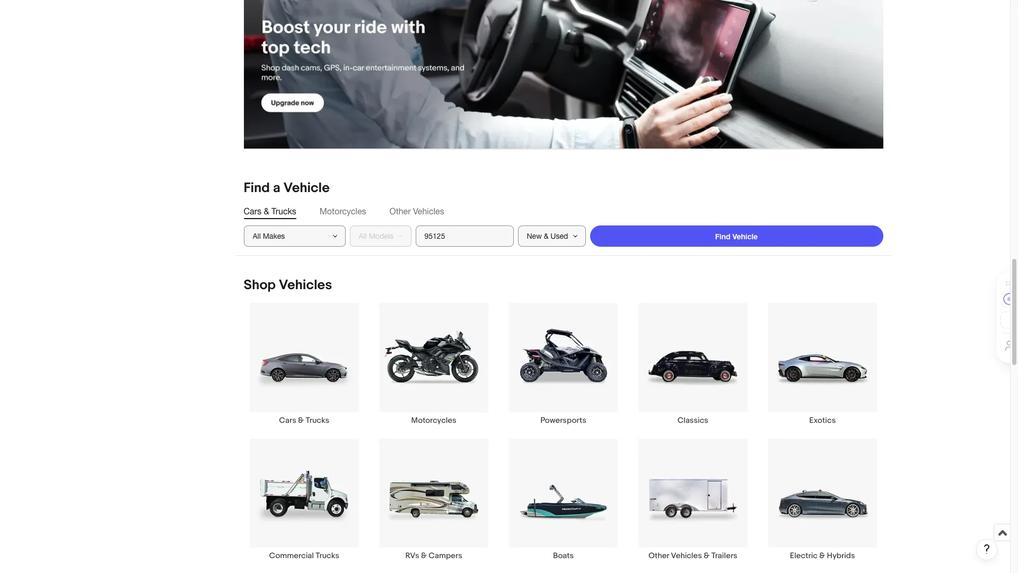 Task type: locate. For each thing, give the bounding box(es) containing it.
1 vertical spatial vehicles
[[279, 277, 332, 294]]

& inside tab list
[[264, 207, 269, 216]]

other vehicles
[[390, 207, 445, 216]]

2 horizontal spatial vehicles
[[672, 551, 703, 561]]

& for cars & trucks link
[[298, 415, 304, 425]]

0 vertical spatial cars & trucks
[[244, 207, 297, 216]]

tab list containing cars & trucks
[[244, 206, 884, 217]]

2 vertical spatial trucks
[[316, 551, 340, 561]]

1 vertical spatial trucks
[[306, 415, 330, 425]]

tab list
[[244, 206, 884, 217]]

1 horizontal spatial other
[[649, 551, 670, 561]]

trucks
[[272, 207, 297, 216], [306, 415, 330, 425], [316, 551, 340, 561]]

cars
[[244, 207, 262, 216], [279, 415, 297, 425]]

a
[[273, 180, 281, 197]]

vehicles inside tab list
[[413, 207, 445, 216]]

vehicles for shop vehicles
[[279, 277, 332, 294]]

1 horizontal spatial motorcycles
[[412, 415, 457, 425]]

1 vertical spatial other
[[649, 551, 670, 561]]

vehicle
[[284, 180, 330, 197], [733, 232, 758, 241]]

1 vertical spatial vehicle
[[733, 232, 758, 241]]

0 vertical spatial cars
[[244, 207, 262, 216]]

0 horizontal spatial find
[[244, 180, 270, 197]]

0 vertical spatial other
[[390, 207, 411, 216]]

& for 'electric & hybrids' link
[[820, 551, 826, 561]]

other inside the other vehicles & trailers link
[[649, 551, 670, 561]]

find for find a vehicle
[[244, 180, 270, 197]]

cars & trucks inside tab list
[[244, 207, 297, 216]]

vehicles up zip code (required) text field
[[413, 207, 445, 216]]

0 horizontal spatial vehicles
[[279, 277, 332, 294]]

exotics
[[810, 415, 837, 425]]

vehicles for other vehicles
[[413, 207, 445, 216]]

1 vertical spatial motorcycles
[[412, 415, 457, 425]]

vehicles left trailers
[[672, 551, 703, 561]]

other for other vehicles & trailers
[[649, 551, 670, 561]]

1 horizontal spatial vehicle
[[733, 232, 758, 241]]

other vehicles & trailers link
[[629, 438, 758, 561]]

motorcycles for "motorcycles" link
[[412, 415, 457, 425]]

0 vertical spatial find
[[244, 180, 270, 197]]

cars inside tab list
[[244, 207, 262, 216]]

1 horizontal spatial find
[[716, 232, 731, 241]]

vehicles
[[413, 207, 445, 216], [279, 277, 332, 294], [672, 551, 703, 561]]

find inside button
[[716, 232, 731, 241]]

0 horizontal spatial motorcycles
[[320, 207, 366, 216]]

&
[[264, 207, 269, 216], [298, 415, 304, 425], [421, 551, 427, 561], [704, 551, 710, 561], [820, 551, 826, 561]]

rvs & campers
[[406, 551, 463, 561]]

classics
[[678, 415, 709, 425]]

motorcycles inside tab list
[[320, 207, 366, 216]]

electric & hybrids
[[791, 551, 856, 561]]

2 vertical spatial vehicles
[[672, 551, 703, 561]]

1 vertical spatial find
[[716, 232, 731, 241]]

0 vertical spatial vehicle
[[284, 180, 330, 197]]

0 horizontal spatial other
[[390, 207, 411, 216]]

shop
[[244, 277, 276, 294]]

commercial trucks link
[[240, 438, 369, 561]]

trucks inside cars & trucks link
[[306, 415, 330, 425]]

electric
[[791, 551, 818, 561]]

None text field
[[244, 0, 884, 149]]

cars & trucks link
[[240, 303, 369, 425]]

0 vertical spatial motorcycles
[[320, 207, 366, 216]]

other
[[390, 207, 411, 216], [649, 551, 670, 561]]

vehicles right shop
[[279, 277, 332, 294]]

motorcycles
[[320, 207, 366, 216], [412, 415, 457, 425]]

find
[[244, 180, 270, 197], [716, 232, 731, 241]]

0 vertical spatial vehicles
[[413, 207, 445, 216]]

1 horizontal spatial cars
[[279, 415, 297, 425]]

trailers
[[712, 551, 738, 561]]

0 horizontal spatial cars
[[244, 207, 262, 216]]

0 horizontal spatial vehicle
[[284, 180, 330, 197]]

commercial
[[269, 551, 314, 561]]

cars & trucks
[[244, 207, 297, 216], [279, 415, 330, 425]]

1 horizontal spatial vehicles
[[413, 207, 445, 216]]

powersports link
[[499, 303, 629, 425]]

hybrids
[[828, 551, 856, 561]]



Task type: vqa. For each thing, say whether or not it's contained in the screenshot.
Vehicle to the bottom
yes



Task type: describe. For each thing, give the bounding box(es) containing it.
boats
[[553, 551, 574, 561]]

find vehicle
[[716, 232, 758, 241]]

campers
[[429, 551, 463, 561]]

find vehicle button
[[590, 226, 884, 247]]

classics link
[[629, 303, 758, 425]]

vehicles for other vehicles & trailers
[[672, 551, 703, 561]]

find a vehicle
[[244, 180, 330, 197]]

motorcycles for tab list containing cars & trucks
[[320, 207, 366, 216]]

vehicle inside button
[[733, 232, 758, 241]]

rvs & campers link
[[369, 438, 499, 561]]

motorcycles link
[[369, 303, 499, 425]]

shop vehicles
[[244, 277, 332, 294]]

find for find vehicle
[[716, 232, 731, 241]]

1 vertical spatial cars
[[279, 415, 297, 425]]

0 vertical spatial trucks
[[272, 207, 297, 216]]

rvs
[[406, 551, 420, 561]]

boats link
[[499, 438, 629, 561]]

boost your ride with top tech image
[[244, 0, 884, 149]]

& for rvs & campers link
[[421, 551, 427, 561]]

other vehicles & trailers
[[649, 551, 738, 561]]

other for other vehicles
[[390, 207, 411, 216]]

ZIP Code (Required) text field
[[416, 226, 514, 247]]

electric & hybrids link
[[758, 438, 888, 561]]

commercial trucks
[[269, 551, 340, 561]]

exotics link
[[758, 303, 888, 425]]

help, opens dialogs image
[[982, 544, 993, 555]]

trucks inside commercial trucks link
[[316, 551, 340, 561]]

powersports
[[541, 415, 587, 425]]

1 vertical spatial cars & trucks
[[279, 415, 330, 425]]



